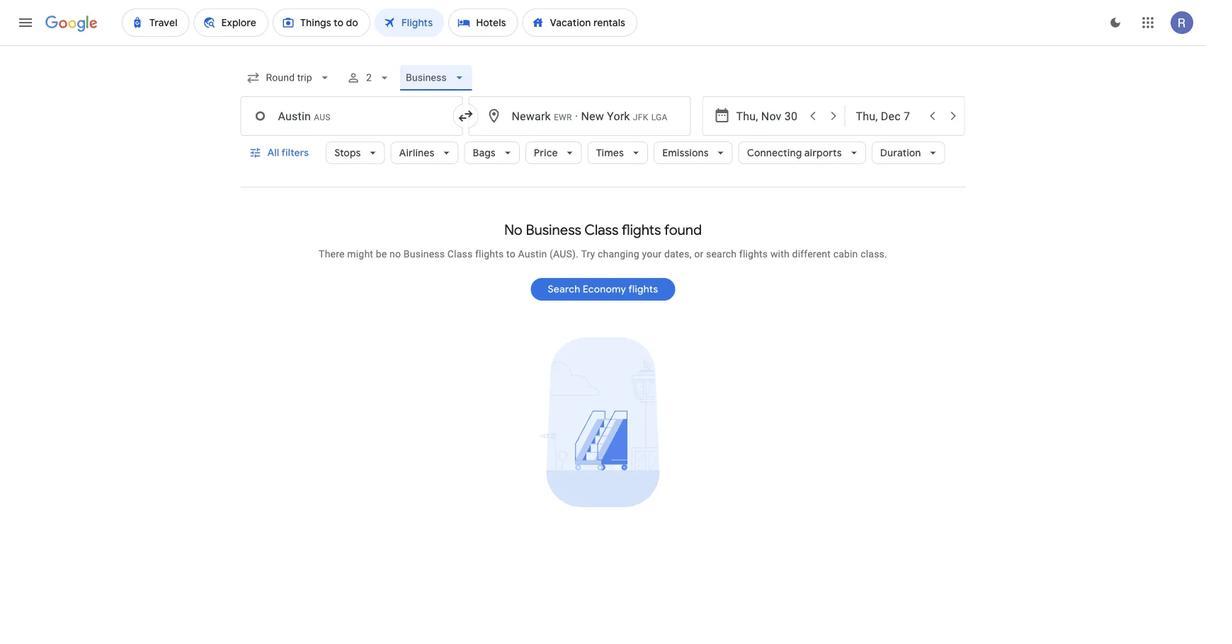 Task type: describe. For each thing, give the bounding box(es) containing it.
new
[[581, 109, 604, 123]]

1 vertical spatial business
[[404, 248, 445, 260]]

economy
[[583, 283, 626, 296]]

no
[[390, 248, 401, 260]]

swap origin and destination. image
[[457, 108, 474, 125]]

found
[[664, 221, 702, 239]]

all filters button
[[240, 136, 320, 170]]

connecting
[[747, 147, 802, 159]]

class.
[[861, 248, 887, 260]]

austin
[[518, 248, 547, 260]]

changing
[[598, 248, 639, 260]]

duration
[[880, 147, 921, 159]]

try
[[581, 248, 595, 260]]

there might be no business class flights to austin (aus). try changing your dates, or search flights with different cabin class.
[[319, 248, 887, 260]]

there
[[319, 248, 345, 260]]

1 vertical spatial class
[[447, 248, 473, 260]]

Departure text field
[[736, 97, 801, 135]]

bags button
[[464, 136, 520, 170]]

airports
[[804, 147, 842, 159]]

connecting airports
[[747, 147, 842, 159]]

no
[[504, 221, 522, 239]]

main menu image
[[17, 14, 34, 31]]

newark
[[512, 109, 551, 123]]

bags
[[473, 147, 496, 159]]

emissions
[[662, 147, 709, 159]]

2
[[366, 72, 372, 84]]

·
[[575, 109, 578, 123]]

airlines
[[399, 147, 435, 159]]

0 vertical spatial class
[[584, 221, 619, 239]]

price
[[534, 147, 558, 159]]



Task type: vqa. For each thing, say whether or not it's contained in the screenshot.
CHANGING
yes



Task type: locate. For each thing, give the bounding box(es) containing it.
business right no
[[404, 248, 445, 260]]

times
[[596, 147, 624, 159]]

different
[[792, 248, 831, 260]]

None text field
[[240, 96, 463, 136], [468, 96, 691, 136], [240, 96, 463, 136], [468, 96, 691, 136]]

your
[[642, 248, 662, 260]]

airlines button
[[391, 136, 459, 170]]

might
[[347, 248, 373, 260]]

business up (aus).
[[526, 221, 581, 239]]

cabin
[[833, 248, 858, 260]]

search
[[706, 248, 737, 260]]

stops
[[334, 147, 361, 159]]

1 horizontal spatial class
[[584, 221, 619, 239]]

class up there might be no business class flights to austin (aus). try changing your dates, or search flights with different cabin class.
[[584, 221, 619, 239]]

filters
[[281, 147, 309, 159]]

connecting airports button
[[738, 136, 866, 170]]

to
[[506, 248, 515, 260]]

emissions button
[[654, 136, 733, 170]]

search economy flights button
[[531, 273, 675, 307]]

flights
[[622, 221, 661, 239], [475, 248, 504, 260], [739, 248, 768, 260], [628, 283, 658, 296]]

(aus).
[[550, 248, 579, 260]]

class left to
[[447, 248, 473, 260]]

all
[[267, 147, 279, 159]]

with
[[770, 248, 790, 260]]

flights inside search economy flights button
[[628, 283, 658, 296]]

or
[[694, 248, 704, 260]]

flights left to
[[475, 248, 504, 260]]

flights left with
[[739, 248, 768, 260]]

flights down your
[[628, 283, 658, 296]]

0 horizontal spatial class
[[447, 248, 473, 260]]

all filters
[[267, 147, 309, 159]]

0 vertical spatial business
[[526, 221, 581, 239]]

Return text field
[[856, 97, 921, 135]]

search
[[548, 283, 580, 296]]

1 horizontal spatial business
[[526, 221, 581, 239]]

flights up your
[[622, 221, 661, 239]]

stops button
[[326, 136, 385, 170]]

times button
[[588, 136, 648, 170]]

None field
[[240, 65, 338, 91], [400, 65, 472, 91], [240, 65, 338, 91], [400, 65, 472, 91]]

search economy flights
[[548, 283, 658, 296]]

loading results progress bar
[[0, 45, 1206, 48]]

class
[[584, 221, 619, 239], [447, 248, 473, 260]]

duration button
[[872, 136, 945, 170]]

None search field
[[240, 61, 966, 188]]

price button
[[525, 136, 582, 170]]

york
[[607, 109, 630, 123]]

be
[[376, 248, 387, 260]]

change appearance image
[[1098, 6, 1132, 40]]

2 button
[[340, 61, 397, 95]]

· new york
[[572, 109, 630, 123]]

none search field containing newark
[[240, 61, 966, 188]]

0 horizontal spatial business
[[404, 248, 445, 260]]

business
[[526, 221, 581, 239], [404, 248, 445, 260]]

dates,
[[664, 248, 692, 260]]

no business class flights found
[[504, 221, 702, 239]]



